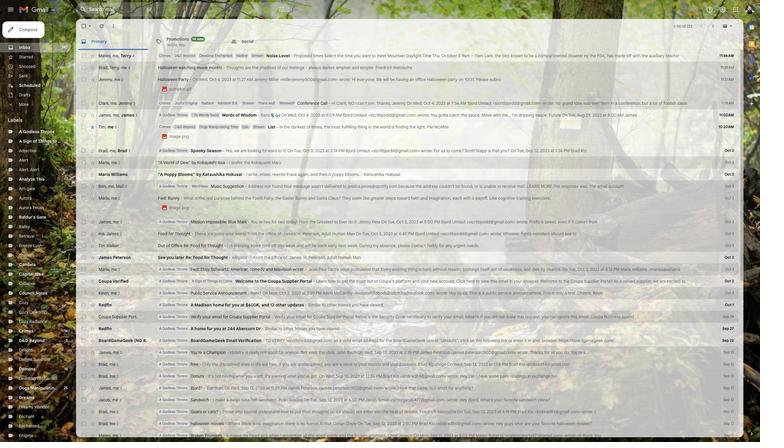 Task type: vqa. For each thing, say whether or not it's contained in the screenshot.


Task type: describe. For each thing, give the bounding box(es) containing it.
maria up valued
[[621, 267, 632, 273]]

pm right 4:19
[[511, 410, 517, 415]]

0 vertical spatial thought
[[175, 231, 191, 237]]

pm right 12:36
[[376, 374, 382, 379]]

social
[[242, 39, 254, 44]]

me for spooky season
[[110, 148, 116, 153]]

3 inside ben , me , mail 3
[[125, 184, 127, 189]]

d&d for noise
[[175, 53, 182, 58]]

<klobrad84@gmail.com
[[526, 362, 571, 368]]

godless for goats or cats?
[[162, 410, 176, 415]]

2 horizontal spatial on
[[470, 338, 475, 344]]

1 there from the left
[[242, 422, 252, 427]]

1 vertical spatial enchanted
[[37, 377, 57, 382]]

oct 3 for row containing maria williams
[[725, 172, 735, 177]]

0 horizontal spatial we
[[234, 148, 240, 154]]

throne for sandwich
[[176, 398, 188, 403]]

sep 12 for klo
[[724, 410, 735, 415]]

refresh image
[[99, 23, 105, 29]]

main content containing promotions
[[76, 19, 744, 443]]

anyone.
[[285, 350, 300, 356]]

2 vertical spatial some
[[489, 374, 499, 379]]

19 row from the top
[[76, 300, 739, 311]]

a inside a godless throne bjord? - bjørdsøn on wed, sep 13, 2023 at 11:39 am james peterson <james.peterson1902@gmail.com> wrote: i love that name. is it short for anything?
[[159, 386, 162, 391]]

pm right 8:03
[[469, 434, 475, 439]]

cell for tim
[[158, 124, 710, 142]]

1 the from the left
[[554, 184, 561, 189]]

2 horizontal spatial portal
[[343, 315, 354, 320]]

you right "free."
[[283, 362, 290, 368]]

2 bunny from the left
[[296, 196, 308, 201]]

at left the 244
[[222, 327, 227, 332]]

me for donuts
[[110, 374, 116, 379]]

, for 16th row from the top
[[109, 267, 110, 272]]

umlaut up move
[[479, 101, 492, 106]]

1 vertical spatial nietzsche
[[438, 410, 457, 415]]

is left without
[[419, 267, 422, 273]]

idols.
[[326, 350, 336, 356]]

service
[[203, 291, 217, 296]]

james down conference,
[[625, 113, 638, 118]]

the left real
[[199, 196, 205, 201]]

crimes inside 'labels' navigation
[[19, 329, 33, 334]]

21 row from the top
[[76, 323, 739, 335]]

candela link
[[19, 262, 36, 268]]

1 halloween from the left
[[191, 422, 210, 427]]

row containing boardgamegeek (no r.
[[76, 335, 739, 347]]

maria down ben
[[99, 196, 109, 201]]

27
[[731, 327, 735, 331]]

writer.
[[293, 267, 304, 273]]

in left life
[[251, 362, 254, 368]]

0 vertical spatial <klobrad84@gmail.com>
[[400, 374, 447, 379]]

be left back
[[312, 243, 317, 249]]

row containing coupa verified
[[76, 276, 739, 288]]

0 vertical spatial time
[[423, 53, 432, 59]]

me for public service announcement
[[111, 291, 117, 296]]

2 vertical spatial have
[[479, 374, 488, 379]]

29
[[731, 315, 735, 319]]

the right in
[[284, 125, 290, 130]]

0 vertical spatial dewdrop
[[200, 53, 214, 58]]

food for later
[[193, 255, 203, 261]]

"a for "a poppy blooms" by katsushika hokusai - i write, erase, rewrite erase again, and then a poppy blooms. - katsushika hokusai
[[158, 172, 163, 177]]

1 boardgamegeek from the left
[[99, 338, 133, 344]]

4 for terry
[[133, 54, 135, 58]]

godless for boardgamegeek email verification
[[162, 339, 176, 343]]

14 for 14
[[64, 329, 68, 334]]

godless for public service announcement
[[162, 291, 176, 296]]

1 vertical spatial new
[[430, 279, 438, 284]]

this inside 'labels' navigation
[[36, 177, 45, 182]]

0 vertical spatial fwd:
[[158, 196, 167, 201]]

a inside a godless throne verify your email for coupa supplier portal - verify your email for coupa supplier portal below is the security code necessary to verify your email. 686676 if you did not make this request, you can ignore this email. coupa business spend
[[159, 315, 162, 319]]

their
[[302, 410, 311, 415]]

7 row from the top
[[76, 145, 739, 157]]

your up <mateoroberts871@gmail.com> on the right of the page
[[532, 422, 541, 427]]

james , me 2 for you're a champion
[[99, 350, 122, 356]]

and right moods
[[382, 362, 389, 368]]

2 row from the top
[[76, 62, 739, 74]]

and down conan
[[339, 434, 346, 439]]

1 vertical spatial will
[[305, 243, 311, 249]]

, for row containing jeremy
[[112, 77, 113, 82]]

cozy for cozy radiance
[[19, 319, 28, 325]]

address for for
[[364, 338, 379, 344]]

things inside 'labels' navigation
[[38, 139, 52, 144]]

prolongs
[[463, 267, 480, 273]]

list
[[268, 125, 276, 130]]

please
[[477, 77, 489, 82]]

beyond for noise level - proposed times select the time you want to meet mountain daylight time thu, october 5 9am – 11am lark, the bird known to be a compartmental disaster by the fda, has made off with the auxiliary reactor
[[183, 53, 195, 58]]

the down horror.
[[309, 434, 315, 439]]

but
[[643, 101, 649, 106]]

cats?
[[208, 410, 218, 415]]

dreams
[[19, 396, 34, 401]]

0 vertical spatial time
[[345, 53, 353, 59]]

a godless throne inside 'labels' navigation
[[19, 129, 55, 135]]

1 vertical spatial adult
[[328, 255, 338, 261]]

a inside a godless throne boardgamegeek email verification - to verify 'sicritbjordd@gmail.com' as a valid email address for the boardgamegeek userid "umlauts", click on the following link or enter it in your browser. https://boardgamegeek.com/
[[159, 339, 162, 343]]

me for noise level
[[113, 53, 119, 58]]

🎶 image
[[276, 113, 281, 118]]

spend
[[622, 315, 634, 320]]

at left 12:36
[[361, 374, 365, 379]]

demons link
[[19, 367, 35, 372]]

finding
[[396, 125, 409, 130]]

and right comedy
[[266, 267, 273, 273]]

21 for candela
[[65, 263, 68, 267]]

receive
[[503, 184, 516, 189]]

delivered
[[325, 184, 342, 189]]

weakness,
[[503, 267, 523, 273]]

to down learn
[[322, 303, 326, 308]]

baldur's gate link
[[19, 215, 46, 220]]

a inside a godless throne broken promises - it makes my heart sick when i remember all the good words and the broken promises. chief joseph on mon, sep 11, 2023 at 8:03 pm mateo roberts <mateoroberts871@gmail.com> wrote: hi bjord, you
[[159, 434, 162, 438]]

main menu image
[[7, 6, 14, 13]]

labels heading
[[8, 118, 63, 124]]

crimes for list - in the darkest of times, the most fulfilling thing in the world is finding the light. pat mcafee
[[159, 125, 171, 129]]

28 row from the top
[[76, 407, 739, 418]]

2 email. from the left
[[579, 315, 590, 320]]

teddy
[[427, 243, 439, 249]]

0 vertical spatial should
[[552, 231, 564, 237]]

maria up 'coupa verified'
[[99, 267, 109, 272]]

0 horizontal spatial homes
[[295, 327, 308, 332]]

enchanted inside main content
[[215, 53, 232, 58]]

of inside cell
[[307, 125, 311, 130]]

i do words good
[[192, 113, 219, 117]]

email down the service
[[212, 315, 222, 320]]

thanks
[[530, 350, 544, 356]]

on inside cell
[[193, 77, 198, 82]]

more image
[[111, 23, 116, 29]]

your down a godless throne fwd: elroy schwartz: american comedy and television writer. - jean paul sartre once postulated that every existing thing is born without reason, prolongs itself out of weakness, and dies by chance. on tue, oct 3, 2023 at 4:13 pm maria williams <mariaaawilliams
[[421, 279, 429, 284]]

beyond for list - in the darkest of times, the most fulfilling thing in the world is finding the light. pat mcafee
[[183, 125, 195, 129]]

godless for spooky season
[[162, 149, 176, 153]]

0 horizontal spatial all
[[303, 434, 307, 439]]

james down clark , me , jeremy 3
[[121, 112, 134, 118]]

1 horizontal spatial viewed.
[[370, 303, 384, 308]]

thoughts
[[312, 410, 329, 415]]

11:27 am
[[722, 77, 735, 82]]

4 for me
[[128, 66, 130, 70]]

row containing james peterson
[[76, 252, 739, 264]]

hey down account.
[[449, 291, 457, 296]]

<sicritbjordd@gmail.com> up whoever
[[467, 220, 516, 225]]

2 halloween from the left
[[557, 422, 576, 427]]

address
[[248, 184, 264, 189]]

bjord right 3:14
[[346, 148, 356, 154]]

level
[[279, 53, 290, 59]]

0 horizontal spatial words
[[199, 113, 209, 117]]

1 vertical spatial terry
[[110, 65, 119, 70]]

on right future
[[563, 113, 568, 118]]

is right stapp
[[488, 148, 491, 154]]

row containing ben
[[76, 181, 739, 193]]

3 inside brad , me , brad 3
[[128, 149, 130, 153]]

learn
[[527, 184, 540, 189]]

a sign of things to come inside main content
[[192, 279, 232, 284]]

write,
[[249, 172, 259, 177]]

Search mail text field
[[89, 7, 262, 12]]

forward
[[262, 148, 277, 154]]

3, up 4:45
[[405, 220, 408, 225]]

you left the 244
[[214, 327, 221, 332]]

0 horizontal spatial jacob
[[99, 398, 110, 403]]

1 katsushika from the left
[[203, 172, 225, 177]]

alert link
[[19, 158, 28, 163]]

to right want
[[372, 53, 376, 59]]

0 vertical spatial with
[[633, 53, 641, 59]]

oct inside cell
[[210, 77, 217, 82]]

, for 12th row from the top
[[111, 219, 112, 225]]

me for mission impossible: blue mark
[[113, 219, 119, 225]]

james up me , james 2 on the bottom of the page
[[99, 219, 111, 225]]

, for row containing clark
[[108, 101, 110, 106]]

following
[[483, 338, 500, 344]]

at up passions.
[[400, 350, 403, 356]]

0 vertical spatial that
[[492, 148, 500, 154]]

a godless throne mission impossible: blue mark - you're two for two today! from the greatest to ever do it: jimmy pete on tue, oct 3, 2023 at 5:00 pm bjord umlaut <sicritbjordd@gmail.com> wrote: profit is sweet, even if it comes from
[[159, 220, 598, 225]]

primary tab
[[76, 33, 151, 50]]

to right delivered on the top
[[343, 184, 347, 189]]

ben , me , mail 3
[[99, 184, 127, 189]]

chief
[[388, 434, 398, 439]]

1 for analyze this
[[66, 177, 68, 182]]

ever
[[339, 220, 348, 225]]

umlaut up teddy on the bottom right of page
[[426, 231, 440, 237]]

<sicritbjordd@gmail.com> up urgent
[[441, 231, 490, 237]]

to left the it!
[[278, 148, 282, 154]]

your right "what's"
[[495, 398, 503, 403]]

(no
[[134, 338, 142, 344]]

2 vertical spatial <klobrad84@gmail.com>
[[436, 422, 483, 427]]

2 inside mateo , me 2
[[120, 434, 122, 438]]

0 horizontal spatial kevin
[[99, 291, 109, 296]]

1 horizontal spatial jacob
[[366, 398, 377, 403]]

0 vertical spatial man
[[347, 231, 355, 237]]

your down weakness,
[[514, 279, 523, 284]]

and right faith
[[421, 196, 428, 201]]

of inside 'labels' navigation
[[33, 139, 37, 144]]

bach
[[347, 350, 357, 356]]

2023 left 1:38
[[541, 148, 550, 154]]

walker
[[106, 243, 119, 249]]

25 row from the top
[[76, 371, 739, 383]]

throne for a home for you at 244 abercorn dr
[[176, 327, 188, 331]]

known
[[511, 53, 523, 59]]

umlaut down can't
[[354, 113, 367, 118]]

daylight
[[407, 53, 422, 59]]

0 vertical spatial 5
[[459, 53, 461, 59]]

halloween left party
[[427, 77, 447, 82]]

2 vertical spatial on
[[330, 410, 335, 415]]

thing inside cell
[[358, 125, 368, 130]]

other up the verify
[[284, 327, 294, 332]]

rewrite
[[273, 172, 286, 177]]

1 horizontal spatial enter
[[514, 338, 524, 344]]

the left light.
[[410, 125, 416, 130]]

delight for delight link
[[19, 348, 32, 353]]

redfin,
[[167, 43, 178, 47]]

be left found,
[[456, 184, 461, 189]]

tim , me 5
[[99, 124, 117, 130]]

pumpkin.gif
[[169, 86, 192, 92]]

1 vertical spatial <klobrad84@gmail.com>
[[535, 410, 581, 415]]

it left makes
[[226, 434, 229, 439]]

the left auxiliary
[[642, 53, 649, 59]]

to right known
[[524, 53, 528, 59]]

23 row from the top
[[76, 347, 739, 359]]

wed, down the movie
[[199, 77, 209, 82]]

throne for broken promises
[[176, 434, 188, 438]]

drafts link
[[19, 92, 31, 98]]

1 vertical spatial that
[[372, 267, 380, 273]]

at inside cell
[[233, 77, 236, 82]]

of left dew"
[[176, 160, 179, 166]]

me for conference call
[[111, 101, 116, 106]]

is right what at the left top of page
[[195, 196, 198, 201]]

1 horizontal spatial 2:39
[[404, 350, 412, 356]]

2 vertical spatial 4,
[[306, 113, 310, 118]]

throne for halloween movies
[[176, 422, 188, 426]]

3 maria , me 2 from the top
[[99, 267, 120, 272]]

bjord right 5:00
[[442, 220, 452, 225]]

0 vertical spatial on
[[459, 77, 464, 82]]

1 vertical spatial man
[[353, 255, 361, 261]]

1 kobayashi from the left
[[197, 160, 217, 166]]

244
[[228, 327, 235, 332]]

row containing tim walker
[[76, 240, 739, 252]]

0 horizontal spatial born
[[423, 267, 432, 273]]

the right select
[[338, 53, 344, 59]]

aug
[[578, 113, 585, 118]]

, for fifth row from the bottom of the main content containing promotions
[[111, 386, 112, 391]]

godless for you're a champion
[[162, 351, 176, 355]]

life
[[255, 362, 261, 368]]

0 vertical spatial having
[[396, 77, 409, 82]]

tue, down a godless throne bjord? - bjørdsøn on wed, sep 13, 2023 at 11:39 am james peterson <james.peterson1902@gmail.com> wrote: i love that name. is it short for anything?
[[311, 398, 318, 403]]

24 row from the top
[[76, 359, 739, 371]]

james , me 3
[[99, 219, 122, 225]]

me for fwd: elroy schwartz: american comedy and television writer.
[[111, 267, 117, 272]]

times
[[313, 53, 324, 59]]

bjord up contact
[[415, 231, 425, 237]]

the left the shadows
[[252, 65, 259, 70]]

🎙 image
[[271, 113, 276, 118]]

0 horizontal spatial or
[[203, 410, 207, 415]]

supplier up cheers,
[[585, 279, 600, 284]]

12 for i make a mean tuna fish sandwich. ryan gosling on tue, sep 12, 2023 at 6:50 pm jacob simon <simonjacob477@gmail.com> wrote: hey bjord, what's your favorite sandwich place?
[[731, 398, 735, 403]]

godless for halloween movies
[[162, 422, 176, 426]]

on right bach
[[358, 350, 363, 356]]

welcome to the coupa supplier portal - learn how to get the most out of coupa's platform and your new account. click here to view this email in your browser. welcome to the coupa supplier portal! as a valued supplier, we are excited to
[[235, 279, 686, 284]]

1 for baldur's gate
[[66, 215, 68, 220]]

1 horizontal spatial things
[[207, 279, 218, 284]]

4 13 from the top
[[731, 386, 735, 391]]

, for sixth row from the bottom
[[108, 374, 109, 379]]

wed, right got.
[[326, 374, 335, 379]]

tue, up "broken"
[[364, 422, 372, 427]]

hey up anything?
[[461, 374, 468, 379]]

1 horizontal spatial have
[[360, 303, 369, 308]]

30 row from the top
[[76, 430, 739, 442]]

to right see
[[573, 231, 577, 237]]

1 horizontal spatial <james.peterson1902@gmail.com>
[[451, 350, 517, 356]]

valued
[[623, 279, 636, 284]]

aurora petals
[[19, 205, 44, 211]]

of down "elroy" at the bottom of the page
[[203, 279, 206, 284]]

a inside a godless throne public service announcement - nani? on mon, oct 2, 2023 at 2:39 pm kevin mccarthy <invasion0fdbody2natch3rs@outlook.com> wrote: hey bjord, this is a public service announcement. this is only a test. cheers, kevin
[[159, 291, 162, 296]]

1 vertical spatial favorite
[[542, 422, 556, 427]]

1 horizontal spatial some
[[251, 243, 261, 249]]

coupa's
[[379, 279, 395, 284]]

announcement.
[[513, 291, 543, 296]]

they
[[342, 196, 351, 201]]

, for 29th row from the top
[[108, 422, 109, 427]]

poppy
[[332, 172, 344, 177]]

auxiliary
[[650, 53, 665, 59]]

on right you?
[[511, 148, 517, 154]]

16 row from the top
[[76, 264, 739, 276]]

0 vertical spatial office
[[416, 77, 426, 82]]

0 vertical spatial from
[[299, 220, 309, 225]]

14 new
[[193, 37, 204, 41]]

shadows
[[260, 65, 276, 70]]

come inside 'labels' navigation
[[58, 139, 70, 144]]

coupa verified
[[99, 279, 129, 284]]

on down "it:"
[[356, 231, 362, 237]]

payoff.
[[476, 196, 489, 201]]

1 horizontal spatial my
[[373, 243, 379, 249]]

0 vertical spatial homes
[[338, 303, 351, 308]]

2 vertical spatial from
[[254, 255, 263, 261]]

foolish
[[664, 101, 677, 106]]

jeremy down 'brad , terry , me 4'
[[99, 77, 112, 82]]

for right exchange
[[552, 374, 557, 379]]

1 sep 12 from the top
[[724, 398, 735, 403]]

0 horizontal spatial viewed.
[[327, 327, 341, 332]]

1 for a sign of things to come
[[66, 139, 68, 144]]

1 horizontal spatial most
[[357, 279, 366, 284]]

mark
[[238, 220, 247, 225]]

1 vertical spatial thing
[[408, 267, 418, 273]]

0 vertical spatial friedrich
[[376, 65, 393, 70]]

12 row from the top
[[76, 216, 739, 228]]

4:19
[[503, 410, 510, 415]]

delight sunshine link
[[19, 357, 50, 363]]

0 vertical spatial alert
[[19, 158, 28, 163]]

me for halloween movies
[[110, 422, 116, 427]]

0 vertical spatial 4,
[[218, 77, 221, 82]]

is right below on the left bottom of page
[[368, 315, 371, 320]]

d&d beyond for list
[[175, 125, 195, 129]]

aurora for aurora petals
[[19, 205, 32, 211]]

1 vertical spatial from
[[248, 231, 257, 237]]

nani?
[[251, 291, 262, 296]]

1 horizontal spatial can
[[550, 315, 557, 320]]

2 maria , me 2 from the top
[[99, 196, 120, 201]]

me for you're a champion
[[113, 350, 119, 356]]

simpler.
[[360, 65, 375, 70]]

2 kobayashi from the left
[[251, 160, 271, 166]]

brad , me 2 for free
[[99, 362, 119, 367]]

oct 3 for row containing tim walker
[[726, 244, 735, 248]]

me for free
[[110, 362, 116, 367]]

3 inside clark , me , jeremy 3
[[133, 101, 135, 106]]

notes
[[35, 291, 47, 296]]

row containing coupa supplier port.
[[76, 311, 739, 323]]

coupa up test.
[[571, 279, 584, 284]]

godless for a home for you at 244 abercorn dr
[[162, 327, 176, 331]]

row containing jeremy
[[76, 74, 739, 97]]

1 horizontal spatial or
[[475, 184, 479, 189]]

godless for fwd: elroy schwartz: american comedy and television writer.
[[162, 267, 176, 272]]

to right slave
[[354, 362, 358, 368]]

13 for for
[[731, 374, 735, 379]]

1 vertical spatial make
[[215, 398, 225, 403]]

address for couldn't
[[423, 184, 438, 189]]

the left fda, on the right top
[[590, 53, 597, 59]]

2 horizontal spatial what
[[515, 422, 524, 427]]

1 vertical spatial with
[[493, 113, 501, 118]]

2 vertical spatial peterson
[[301, 386, 318, 391]]

0 vertical spatial h.
[[298, 231, 302, 237]]

movie
[[197, 65, 208, 70]]

wise
[[226, 231, 234, 237]]

your left passions.
[[390, 362, 399, 368]]

0 vertical spatial will
[[383, 77, 389, 82]]

1 vertical spatial 4,
[[432, 101, 435, 106]]

is right world
[[392, 125, 395, 130]]

1 horizontal spatial that
[[409, 386, 417, 391]]

brad , me 2 for halloween movies
[[99, 422, 119, 427]]

fish
[[251, 398, 258, 403]]

yes,
[[226, 148, 233, 154]]

oct 3 for row containing james peterson
[[725, 256, 735, 260]]

oct 3 for 16th row from the top
[[726, 267, 735, 272]]

1:58
[[494, 362, 501, 368]]

1 no from the left
[[257, 422, 262, 427]]

2 the from the left
[[590, 184, 597, 189]]

is down put
[[297, 422, 300, 427]]

your up a godless throne a home for you at 244 abercorn dr - similar to other homes you have viewed. ‌ ‌ ‌ ‌ ‌ ‌ ‌ ‌ ‌ ‌ ‌ ‌ ‌ ‌ ‌ ‌ ‌ ‌ ‌ ‌ ‌ ‌ ‌ ‌ ‌ ‌ ‌ ‌ ‌ ‌ ‌ ‌ ‌ ‌ ‌ ‌ ‌ ‌ ‌ ‌ ‌ ‌ ‌ ‌ ‌ ‌ ‌ ‌ ‌ ‌ ‌ ‌ ‌ ‌ ‌ ‌ ‌ ‌ ‌ ‌ ‌ ‌ ‌ ‌ ‌ ‌ ‌ ‌ ‌ ‌ ‌ ‌ ‌ ‌ ‌ ‌ ‌ ‌ ‌ ‌ ‌
[[287, 315, 295, 320]]

12, up thoughts
[[328, 398, 333, 403]]

2 there from the left
[[286, 422, 296, 427]]

enigma inside 'labels' navigation
[[19, 434, 33, 439]]

0 vertical spatial out
[[491, 267, 497, 273]]

champion
[[207, 350, 226, 356]]

on right 🎶 image
[[282, 113, 287, 118]]

random
[[218, 101, 231, 105]]

it right link
[[525, 338, 527, 344]]

you up 'sicritbjordd@gmail.com'
[[309, 327, 316, 332]]

1 horizontal spatial even
[[559, 220, 568, 225]]

1 horizontal spatial off
[[627, 53, 632, 59]]

me for sandwich
[[112, 398, 118, 403]]

1 horizontal spatial terry
[[121, 53, 132, 58]]

5:00
[[425, 220, 434, 225]]

love
[[400, 386, 408, 391]]

conan
[[333, 422, 345, 427]]

, for row containing jacob
[[110, 398, 111, 403]]

row containing clark
[[76, 97, 739, 109]]

1 maria , me 2 from the top
[[99, 160, 120, 165]]

1 vertical spatial alert
[[30, 167, 39, 173]]

$600k,
[[246, 303, 261, 308]]

a godless throne donuts - it's not having what you want, it's wanting what you've got. on wed, sep 13, 2023 at 12:36 pm brad klo <klobrad84@gmail.com> wrote: hey can i have some palm readings in exchange for
[[159, 374, 557, 379]]

0 vertical spatial you
[[431, 113, 438, 118]]

claus?
[[328, 196, 341, 201]]

13, left 1:58 at the bottom right of the page
[[473, 362, 478, 368]]

couldn't
[[439, 184, 455, 189]]

1 welcome from the left
[[235, 279, 254, 284]]

row containing tim
[[76, 121, 739, 145]]

1 vertical spatial you
[[595, 434, 602, 439]]

0 horizontal spatial out
[[367, 279, 373, 284]]

is left really
[[245, 350, 248, 356]]

godless for sandwich
[[162, 398, 176, 403]]

1 vertical spatial friedrich
[[420, 410, 437, 415]]

8:03
[[460, 434, 468, 439]]

row containing me
[[76, 228, 739, 240]]

a inside a godless throne fwd: elroy schwartz: american comedy and television writer. - jean paul sartre once postulated that every existing thing is born without reason, prolongs itself out of weakness, and dies by chance. on tue, oct 3, 2023 at 4:13 pm maria williams <mariaaawilliams
[[159, 267, 162, 272]]

for left any
[[440, 243, 445, 249]]

not right did
[[499, 315, 505, 320]]

promotions, 14 new messages, tab
[[151, 33, 226, 50]]

1 vertical spatial i'm
[[227, 243, 233, 249]]

passions.
[[400, 362, 418, 368]]

2 horizontal spatial hi
[[578, 434, 582, 439]]

throne inside 'labels' navigation
[[40, 129, 55, 135]]

supplier up '2,'
[[282, 279, 299, 284]]

a godless throne for welcome to the coupa supplier portal
[[159, 279, 188, 284]]

to right unable
[[498, 184, 502, 189]]

0 vertical spatial adult
[[322, 231, 332, 237]]

2 katsushika from the left
[[364, 172, 385, 177]]

the left tooth on the left top of the page
[[245, 196, 251, 201]]

0 vertical spatial james.
[[283, 231, 297, 237]]

enchant link
[[19, 415, 34, 420]]

image.png for maria
[[169, 205, 189, 211]]

dogs manipulating time inside main content
[[200, 125, 238, 129]]

mateo for ,
[[99, 53, 111, 58]]

throne for you're a champion
[[176, 351, 188, 355]]

to right excited
[[682, 279, 686, 284]]

at left $600k,
[[241, 303, 245, 308]]

a inside a godless throne a madison home for you at $600k, and 12 other updates - similar to other homes you have viewed. ‌ ‌ ‌ ‌ ‌ ‌ ‌ ‌ ‌ ‌ ‌ ‌ ‌ ‌ ‌ ‌ ‌ ‌ ‌ ‌ ‌ ‌ ‌ ‌ ‌ ‌ ‌ ‌ ‌ ‌ ‌ ‌ ‌ ‌ ‌ ‌ ‌ ‌ ‌ ‌ ‌ ‌ ‌ ‌ ‌ ‌ ‌ ‌ ‌ ‌ ‌ ‌ ‌ ‌ ‌ ‌ ‌ ‌ ‌ ‌ ‌ ‌ ‌ ‌ ‌ ‌ ‌ ‌ ‌ ‌ ‌ ‌ ‌ ‌ ‌ ‌ ‌ ‌ ‌ ‌ ‌
[[159, 303, 162, 308]]

cheers,
[[578, 291, 592, 296]]

it:
[[355, 220, 358, 225]]

support image
[[707, 6, 714, 13]]

snoozed
[[19, 64, 36, 69]]

at left 4:19
[[498, 410, 501, 415]]

0 vertical spatial human
[[333, 231, 346, 237]]

1 verify from the left
[[191, 315, 202, 320]]

1 horizontal spatial dewdrop enchanted
[[200, 53, 232, 58]]

a inside a godless throne sandwich - i make a mean tuna fish sandwich. ryan gosling on tue, sep 12, 2023 at 6:50 pm jacob simon <simonjacob477@gmail.com> wrote: hey bjord, what's your favorite sandwich place?
[[159, 398, 162, 403]]

klo right 1:38
[[581, 148, 587, 154]]

1 row from the top
[[76, 50, 739, 62]]

godless for a madison home for you at $600k, and 12 other updates
[[162, 303, 176, 308]]

2 two from the left
[[278, 220, 285, 225]]

3 boardgamegeek from the left
[[394, 338, 426, 344]]

11:18 am
[[722, 101, 735, 105]]



Task type: locate. For each thing, give the bounding box(es) containing it.
james.
[[283, 231, 297, 237], [289, 255, 303, 261]]

2 verify from the left
[[275, 315, 286, 320]]

alert,
[[19, 167, 29, 173]]

tab list
[[744, 19, 761, 421], [76, 33, 744, 50]]

have up 'sicritbjordd@gmail.com'
[[317, 327, 326, 332]]

most inside cell
[[332, 125, 341, 130]]

1 vertical spatial should
[[343, 410, 355, 415]]

1 delight from the top
[[19, 348, 32, 353]]

1 vertical spatial beyond
[[183, 125, 195, 129]]

<simonjacob477@gmail.com>
[[391, 398, 447, 403]]

thu,
[[433, 53, 441, 59]]

on right nani?
[[263, 291, 268, 296]]

2 image.png from the top
[[169, 205, 189, 211]]

as
[[614, 279, 619, 284]]

of left wisdom
[[236, 113, 240, 118]]

view
[[481, 279, 490, 284]]

dogs manipulating time inside 'labels' navigation
[[19, 386, 68, 391]]

of down a godless throne link
[[33, 139, 37, 144]]

1 horizontal spatial email.
[[579, 315, 590, 320]]

at left 3:14
[[326, 148, 329, 154]]

mail
[[116, 184, 124, 189]]

1 vertical spatial peterson
[[434, 350, 450, 356]]

on right got.
[[319, 374, 325, 379]]

oct 3 for 11th row
[[726, 196, 735, 201]]

1 image.png from the top
[[169, 134, 189, 139]]

dew"
[[181, 160, 191, 166]]

once
[[341, 267, 350, 273]]

1 vertical spatial tim
[[99, 243, 105, 249]]

14 inside 'labels' navigation
[[64, 329, 68, 334]]

cell containing halloween party
[[158, 77, 710, 94]]

18 row from the top
[[76, 288, 739, 300]]

good down arthur
[[316, 434, 326, 439]]

2 vertical spatial or
[[203, 410, 207, 415]]

6 row from the top
[[76, 121, 739, 145]]

a inside a godless throne a home for you at 244 abercorn dr - similar to other homes you have viewed. ‌ ‌ ‌ ‌ ‌ ‌ ‌ ‌ ‌ ‌ ‌ ‌ ‌ ‌ ‌ ‌ ‌ ‌ ‌ ‌ ‌ ‌ ‌ ‌ ‌ ‌ ‌ ‌ ‌ ‌ ‌ ‌ ‌ ‌ ‌ ‌ ‌ ‌ ‌ ‌ ‌ ‌ ‌ ‌ ‌ ‌ ‌ ‌ ‌ ‌ ‌ ‌ ‌ ‌ ‌ ‌ ‌ ‌ ‌ ‌ ‌ ‌ ‌ ‌ ‌ ‌ ‌ ‌ ‌ ‌ ‌ ‌ ‌ ‌ ‌ ‌ ‌ ‌ ‌ ‌ ‌
[[159, 327, 162, 331]]

a inside a godless throne halloween movies - where there is no imagination there is no horror. arthur conan doyle on tue, sep 12, 2023 at 2:50 pm brad klo <klobrad84@gmail.com> wrote: hey guys what are your favorite halloween movies?
[[159, 422, 162, 426]]

cannot
[[244, 410, 257, 415]]

throne inside a godless throne bjord? - bjørdsøn on wed, sep 13, 2023 at 11:39 am james peterson <james.peterson1902@gmail.com> wrote: i love that name. is it short for anything?
[[176, 386, 188, 391]]

2 vertical spatial bjord,
[[583, 434, 594, 439]]

thing
[[358, 125, 368, 130], [408, 267, 418, 273]]

1 cell from the top
[[158, 77, 710, 94]]

throne inside a godless throne halloween movies - where there is no imagination there is no horror. arthur conan doyle on tue, sep 12, 2023 at 2:50 pm brad klo <klobrad84@gmail.com> wrote: hey guys what are your favorite halloween movies?
[[176, 422, 188, 426]]

2 vertical spatial food
[[193, 255, 203, 261]]

"a
[[158, 160, 163, 166], [158, 172, 163, 177]]

godless for mission impossible: blue mark
[[162, 220, 176, 224]]

13 for you're
[[731, 351, 735, 355]]

other left updates
[[276, 303, 287, 308]]

throne inside a godless throne fwd: elroy schwartz: american comedy and television writer. - jean paul sartre once postulated that every existing thing is born without reason, prolongs itself out of weakness, and dies by chance. on tue, oct 3, 2023 at 4:13 pm maria williams <mariaaawilliams
[[176, 267, 188, 272]]

crimes for conference call - hi clark, no i can't join. thanks, jeremy on wed, oct 4, 2023 at 7:56 am bjord umlaut <sicritbjordd@gmail.com> wrote: no grand idea was ever born in a conference, but a lot of foolish ideas
[[159, 101, 171, 105]]

even left if
[[559, 220, 568, 225]]

aurora for aurora link
[[19, 196, 32, 201]]

do
[[194, 113, 198, 117]]

terry up 'brad , terry , me 4'
[[121, 53, 132, 58]]

<james.peterson1902@gmail.com> up 6:50
[[319, 386, 384, 391]]

the right more
[[554, 184, 561, 189]]

older image
[[711, 23, 717, 29]]

2 sep 13 from the top
[[724, 363, 735, 367]]

prefer
[[231, 160, 243, 166]]

, for 26th row from the bottom
[[111, 112, 112, 118]]

enjoying
[[234, 243, 250, 249]]

0 horizontal spatial home
[[195, 327, 206, 332]]

1 vertical spatial we
[[654, 279, 659, 284]]

11:46 am
[[720, 53, 735, 58]]

None search field
[[76, 2, 290, 17]]

1 horizontal spatial you're
[[251, 220, 263, 225]]

and right $600k,
[[262, 303, 269, 308]]

1 vertical spatial if
[[279, 362, 282, 368]]

aurora
[[19, 196, 32, 201], [19, 205, 32, 211]]

0 vertical spatial bjord,
[[458, 291, 469, 296]]

0 horizontal spatial browser.
[[524, 279, 540, 284]]

oct 3 for row containing coupa verified
[[725, 279, 735, 284]]

, for 24th row from the bottom of the main content containing promotions
[[108, 148, 109, 153]]

, for 23th row
[[111, 350, 112, 356]]

halloween for halloween watching movie month! - thoughts are the shadows of our feelings - always darker, emptier and simpler. friedrich nietzsche
[[158, 65, 178, 70]]

mail.
[[517, 184, 526, 189]]

2 tim from the top
[[99, 243, 105, 249]]

1 for dreams
[[66, 396, 68, 400]]

oct 3 for 12th row from the top
[[726, 220, 735, 224]]

redfin for a home for you at 244 abercorn dr
[[99, 327, 112, 332]]

godless
[[162, 113, 176, 117], [23, 129, 39, 135], [162, 149, 176, 153], [162, 184, 176, 189], [162, 220, 176, 224], [162, 267, 176, 272], [162, 279, 176, 284], [162, 291, 176, 296], [162, 303, 176, 308], [162, 315, 176, 319], [162, 327, 176, 331], [162, 339, 176, 343], [162, 351, 176, 355], [162, 363, 176, 367], [162, 374, 176, 379], [162, 386, 176, 391], [162, 398, 176, 403], [162, 410, 176, 415], [162, 422, 176, 426], [162, 434, 176, 438]]

1 "a from the top
[[158, 160, 163, 166]]

0 vertical spatial browser.
[[524, 279, 540, 284]]

compartmental
[[539, 53, 567, 59]]

1 email. from the left
[[454, 315, 465, 320]]

sep 13 for for
[[724, 374, 735, 379]]

cell for jeremy
[[158, 77, 710, 94]]

godless inside a godless throne mission impossible: blue mark - you're two for two today! from the greatest to ever do it: jimmy pete on tue, oct 3, 2023 at 5:00 pm bjord umlaut <sicritbjordd@gmail.com> wrote: profit is sweet, even if it comes from
[[162, 220, 176, 224]]

2023 inside cell
[[222, 77, 232, 82]]

1 vertical spatial similar
[[265, 327, 278, 332]]

27 row from the top
[[76, 395, 739, 407]]

godless inside a godless throne halloween movies - where there is no imagination there is no horror. arthur conan doyle on tue, sep 12, 2023 at 2:50 pm brad klo <klobrad84@gmail.com> wrote: hey guys what are your favorite halloween movies?
[[162, 422, 176, 426]]

a godless throne down labels heading
[[19, 129, 55, 135]]

21 for council notes
[[65, 291, 68, 296]]

seem
[[352, 196, 363, 201]]

bjord, down click
[[458, 291, 469, 296]]

to left put
[[290, 410, 294, 415]]

food for office
[[191, 243, 200, 249]]

party
[[448, 77, 458, 82]]

throne inside a godless throne mission impossible: blue mark - you're two for two today! from the greatest to ever do it: jimmy pete on tue, oct 3, 2023 at 5:00 pm bjord umlaut <sicritbjordd@gmail.com> wrote: profit is sweet, even if it comes from
[[176, 220, 188, 224]]

3 inside james , me , james 3
[[136, 113, 138, 118]]

0 horizontal spatial 2:39
[[307, 291, 315, 296]]

2 delight from the top
[[19, 357, 32, 363]]

1 hokusai from the left
[[226, 172, 242, 177]]

1 horizontal spatial sauce.
[[536, 113, 548, 118]]

0 vertical spatial hi
[[352, 77, 356, 82]]

1 vertical spatial d&d beyond
[[175, 125, 195, 129]]

2 horizontal spatial 4
[[133, 54, 135, 58]]

a godless throne down poppy
[[159, 184, 188, 189]]

godless for bjord?
[[162, 386, 176, 391]]

throne inside a godless throne a home for you at 244 abercorn dr - similar to other homes you have viewed. ‌ ‌ ‌ ‌ ‌ ‌ ‌ ‌ ‌ ‌ ‌ ‌ ‌ ‌ ‌ ‌ ‌ ‌ ‌ ‌ ‌ ‌ ‌ ‌ ‌ ‌ ‌ ‌ ‌ ‌ ‌ ‌ ‌ ‌ ‌ ‌ ‌ ‌ ‌ ‌ ‌ ‌ ‌ ‌ ‌ ‌ ‌ ‌ ‌ ‌ ‌ ‌ ‌ ‌ ‌ ‌ ‌ ‌ ‌ ‌ ‌ ‌ ‌ ‌ ‌ ‌ ‌ ‌ ‌ ‌ ‌ ‌ ‌ ‌ ‌ ‌ ‌ ‌ ‌ ‌ ‌
[[176, 327, 188, 331]]

maria , me 2 up maria williams
[[99, 160, 120, 165]]

0 horizontal spatial sauce.
[[469, 113, 481, 118]]

1 vertical spatial off
[[272, 243, 277, 249]]

man
[[347, 231, 355, 237], [353, 255, 361, 261]]

3 sep 13 from the top
[[724, 374, 735, 379]]

godless inside a godless throne goats or cats? - those who cannot understand how to put their thoughts on ice should not enter into the heat of debate. friedrich nietzsche on tue, sep 12, 2023 at 4:19 pm brad klo <klobrad84@gmail.com> wrote: i
[[162, 410, 176, 415]]

https://boardgamegeek.com/
[[559, 338, 614, 344]]

re: for later
[[186, 255, 192, 261]]

thought for out of office re: food for thought
[[208, 243, 223, 249]]

image.png for tim
[[169, 134, 189, 139]]

12 for those who cannot understand how to put their thoughts on ice should not enter into the heat of debate. friedrich nietzsche on tue, sep 12, 2023 at 4:19 pm brad klo <klobrad84@gmail.com> wrote: i
[[731, 410, 735, 415]]

the left security
[[372, 315, 378, 320]]

have left palm
[[479, 374, 488, 379]]

with right each
[[464, 196, 471, 201]]

godless inside a godless throne fwd: elroy schwartz: american comedy and television writer. - jean paul sartre once postulated that every existing thing is born without reason, prolongs itself out of weakness, and dies by chance. on tue, oct 3, 2023 at 4:13 pm maria williams <mariaaawilliams
[[162, 267, 176, 272]]

dogs inside cell
[[200, 125, 208, 129]]

d&d inside cell
[[175, 125, 182, 129]]

8 row from the top
[[76, 157, 739, 169]]

redfin for a madison home for you at $600k, and 12 other updates
[[99, 303, 112, 308]]

0 vertical spatial re:
[[184, 243, 190, 249]]

a inside a godless throne free - only the disciplined ones in life are free. if you are undisciplined, you are a slave to your moods and your passions. eliud kipchoge on wed, sep 13, 2023 at 1:58 pm brad klo <klobrad84@gmail.com
[[159, 363, 162, 367]]

dewdrop enchanted inside 'labels' navigation
[[19, 377, 57, 382]]

cell
[[158, 77, 710, 94], [158, 124, 710, 142], [158, 196, 710, 213]]

throne for boardgamegeek email verification
[[176, 339, 188, 343]]

9am
[[462, 53, 470, 59]]

a godless throne down later
[[159, 279, 188, 284]]

0 vertical spatial have
[[360, 303, 369, 308]]

5 inside tim , me 5
[[115, 125, 117, 129]]

2 vertical spatial d&d beyond
[[19, 338, 45, 344]]

fairy,
[[264, 196, 274, 201]]

2 vertical spatial that
[[409, 386, 417, 391]]

sign inside main content
[[195, 279, 202, 284]]

sep 13 for brad
[[724, 363, 735, 367]]

0 horizontal spatial things
[[38, 139, 52, 144]]

halloween for halloween party - on wed, oct 4, 2023 at 11:27 am jeremy miller <millerjeremy500@gmail.com> wrote: hi everyone, we will be having an office halloween party on 10/31. please submi
[[158, 77, 178, 82]]

godless inside a godless throne verify your email for coupa supplier portal - verify your email for coupa supplier portal below is the security code necessary to verify your email. 686676 if you did not make this request, you can ignore this email. coupa business spend
[[162, 315, 176, 319]]

29 row from the top
[[76, 418, 739, 430]]

1 cozy from the top
[[19, 300, 28, 306]]

, for second row from the top
[[108, 65, 109, 70]]

row containing jacob
[[76, 395, 739, 407]]

0 horizontal spatial off
[[272, 243, 277, 249]]

15 row from the top
[[76, 252, 739, 264]]

comedy
[[250, 267, 265, 273]]

you left want,
[[246, 374, 253, 379]]

at left 8:03
[[455, 434, 458, 439]]

0 vertical spatial peterson
[[113, 255, 131, 261]]

1 for capital idea
[[66, 272, 68, 277]]

a godless throne sandwich - i make a mean tuna fish sandwich. ryan gosling on tue, sep 12, 2023 at 6:50 pm jacob simon <simonjacob477@gmail.com> wrote: hey bjord, what's your favorite sandwich place?
[[159, 398, 551, 403]]

main content
[[76, 19, 744, 443]]

1 vertical spatial dewdrop enchanted
[[19, 377, 57, 382]]

by
[[585, 53, 589, 59], [192, 160, 196, 166], [196, 172, 201, 177], [541, 267, 546, 273]]

brad , me 2 up jacob , me 2
[[99, 374, 119, 379]]

move
[[482, 113, 492, 118]]

kevin down 'coupa verified'
[[99, 291, 109, 296]]

2 inside the kevin , me 2
[[118, 291, 120, 296]]

throne for fwd: elroy schwartz: american comedy and television writer.
[[176, 267, 188, 272]]

13 row from the top
[[76, 228, 739, 240]]

1 vertical spatial dogs manipulating time
[[19, 386, 68, 391]]

12 for where there is no imagination there is no horror. arthur conan doyle on tue, sep 12, 2023 at 2:50 pm brad klo <klobrad84@gmail.com> wrote: hey guys what are your favorite halloween movies?
[[731, 422, 735, 426]]

sep 12 for movies?
[[724, 422, 735, 426]]

the up the see you later re: food for thought - alligator -- from the office of: james. h. peterson, adult human man
[[258, 231, 265, 237]]

1 vertical spatial aurora
[[19, 205, 32, 211]]

me for bjord?
[[113, 386, 119, 391]]

brad , me 2 for donuts
[[99, 374, 119, 379]]

if
[[569, 220, 571, 225]]

is up "heart"
[[253, 422, 256, 427]]

your right verify
[[444, 315, 453, 320]]

throne for free
[[176, 363, 188, 367]]

toggle split pane mode image
[[723, 23, 729, 29]]

coupa down a godless throne a madison home for you at $600k, and 12 other updates - similar to other homes you have viewed. ‌ ‌ ‌ ‌ ‌ ‌ ‌ ‌ ‌ ‌ ‌ ‌ ‌ ‌ ‌ ‌ ‌ ‌ ‌ ‌ ‌ ‌ ‌ ‌ ‌ ‌ ‌ ‌ ‌ ‌ ‌ ‌ ‌ ‌ ‌ ‌ ‌ ‌ ‌ ‌ ‌ ‌ ‌ ‌ ‌ ‌ ‌ ‌ ‌ ‌ ‌ ‌ ‌ ‌ ‌ ‌ ‌ ‌ ‌ ‌ ‌ ‌ ‌ ‌ ‌ ‌ ‌ ‌ ‌ ‌ ‌ ‌ ‌ ‌ ‌ ‌ ‌ ‌ ‌ ‌ ‌
[[313, 315, 326, 320]]

1 vertical spatial delight
[[19, 357, 32, 363]]

throne inside a godless throne boardgamegeek email verification - to verify 'sicritbjordd@gmail.com' as a valid email address for the boardgamegeek userid "umlauts", click on the following link or enter it in your browser. https://boardgamegeek.com/
[[176, 339, 188, 343]]

1 vertical spatial sign
[[195, 279, 202, 284]]

at left 4:45
[[394, 231, 398, 237]]

11am
[[475, 53, 484, 59]]

1 vertical spatial bjord,
[[469, 398, 480, 403]]

1 horizontal spatial kevin
[[323, 291, 333, 296]]

pm
[[339, 148, 345, 154], [564, 148, 570, 154], [435, 220, 441, 225], [408, 231, 414, 237], [614, 267, 620, 273], [316, 291, 322, 296], [413, 350, 419, 356], [502, 362, 508, 368], [376, 374, 382, 379], [359, 398, 365, 403], [511, 410, 517, 415], [412, 422, 418, 427], [469, 434, 475, 439]]

cell containing list
[[158, 124, 710, 142]]

godless inside a godless throne boardgamegeek email verification - to verify 'sicritbjordd@gmail.com' as a valid email address for the boardgamegeek userid "umlauts", click on the following link or enter it in your browser. https://boardgamegeek.com/
[[162, 339, 176, 343]]

<klobrad84@gmail.com> up name.
[[400, 374, 447, 379]]

None checkbox
[[81, 53, 87, 59], [81, 77, 87, 83], [81, 100, 87, 106], [81, 112, 87, 118], [81, 160, 87, 166], [81, 172, 87, 178], [81, 231, 87, 237], [81, 243, 87, 249], [81, 255, 87, 261], [81, 267, 87, 273], [81, 326, 87, 332], [81, 338, 87, 344], [81, 362, 87, 368], [81, 386, 87, 392], [81, 421, 87, 427], [81, 433, 87, 439], [81, 53, 87, 59], [81, 77, 87, 83], [81, 100, 87, 106], [81, 112, 87, 118], [81, 160, 87, 166], [81, 172, 87, 178], [81, 231, 87, 237], [81, 243, 87, 249], [81, 255, 87, 261], [81, 267, 87, 273], [81, 326, 87, 332], [81, 338, 87, 344], [81, 362, 87, 368], [81, 386, 87, 392], [81, 421, 87, 427], [81, 433, 87, 439]]

fwd: left "elroy" at the bottom of the page
[[191, 267, 200, 273]]

when
[[269, 434, 279, 439]]

the right was: at the top of the page
[[590, 184, 597, 189]]

godless for free
[[162, 363, 176, 367]]

throne inside a godless throne sandwich - i make a mean tuna fish sandwich. ryan gosling on tue, sep 12, 2023 at 6:50 pm jacob simon <simonjacob477@gmail.com> wrote: hey bjord, what's your favorite sandwich place?
[[176, 398, 188, 403]]

anything?
[[455, 386, 474, 391]]

3 brad , me 2 from the top
[[99, 410, 119, 415]]

those
[[222, 410, 234, 415]]

oct 3 for 23th row from the bottom
[[726, 160, 735, 165]]

postulated
[[351, 267, 371, 273]]

season
[[207, 148, 222, 154]]

1 vertical spatial even
[[309, 350, 318, 356]]

2 sauce. from the left
[[536, 113, 548, 118]]

peterson, down out of office re: food for thought - i'm enjoying some time off this week and will be back early next week. during my absence, please contact teddy for any urgent needs.
[[309, 255, 327, 261]]

2 vertical spatial enchanted
[[19, 424, 39, 429]]

settings image
[[720, 6, 727, 13]]

0 horizontal spatial sign
[[23, 139, 32, 144]]

0 horizontal spatial two
[[264, 220, 271, 225]]

0 vertical spatial nietzsche
[[394, 65, 412, 70]]

social tab
[[226, 33, 301, 50]]

throne inside a godless throne free - only the disciplined ones in life are free. if you are undisciplined, you are a slave to your moods and your passions. eliud kipchoge on wed, sep 13, 2023 at 1:58 pm brad klo <klobrad84@gmail.com
[[176, 363, 188, 367]]

sign
[[23, 139, 32, 144], [195, 279, 202, 284]]

a godless throne free - only the disciplined ones in life are free. if you are undisciplined, you are a slave to your moods and your passions. eliud kipchoge on wed, sep 13, 2023 at 1:58 pm brad klo <klobrad84@gmail.com
[[159, 362, 571, 368]]

1 horizontal spatial verify
[[275, 315, 286, 320]]

12, up a godless throne broken promises - it makes my heart sick when i remember all the good words and the broken promises. chief joseph on mon, sep 11, 2023 at 8:03 pm mateo roberts <mateoroberts871@gmail.com> wrote: hi bjord, you
[[382, 422, 387, 427]]

throne inside the a godless throne donuts - it's not having what you want, it's wanting what you've got. on wed, sep 13, 2023 at 12:36 pm brad klo <klobrad84@gmail.com> wrote: hey can i have some palm readings in exchange for
[[176, 374, 188, 379]]

2 hokusai from the left
[[386, 172, 401, 177]]

in left world
[[369, 125, 372, 130]]

throne for spooky season
[[176, 149, 188, 153]]

sep 22
[[723, 339, 735, 343]]

, for row containing me
[[104, 231, 106, 237]]

betrayal link
[[19, 234, 34, 239]]

4 brad , me 2 from the top
[[99, 422, 119, 427]]

delight
[[19, 348, 32, 353], [19, 357, 32, 363]]

erase
[[287, 172, 297, 177]]

hey left guys
[[496, 422, 504, 427]]

if right "free."
[[279, 362, 282, 368]]

thought
[[175, 231, 191, 237], [208, 243, 223, 249], [211, 255, 228, 261]]

2 cozy from the top
[[19, 310, 28, 315]]

tim for tim walker
[[99, 243, 105, 249]]

man down week.
[[353, 255, 361, 261]]

4, left the 7:56
[[432, 101, 435, 106]]

kobayashi up erase,
[[251, 160, 271, 166]]

a inside a godless throne you're a champion - idolatry is really not good for anyone. not even the idols. john bach on wed, sep 13, 2023 at 2:39 pm james peterson <james.peterson1902@gmail.com> wrote: thanks for all you do! you're a
[[159, 351, 162, 355]]

come inside main content
[[223, 279, 232, 284]]

catch
[[450, 113, 460, 118]]

1 21 from the top
[[65, 263, 68, 267]]

0 vertical spatial words
[[235, 231, 247, 237]]

you
[[431, 113, 438, 118], [595, 434, 602, 439]]

me for words of wisdom
[[113, 112, 119, 118]]

throne inside a godless throne goats or cats? - those who cannot understand how to put their thoughts on ice should not enter into the heat of debate. friedrich nietzsche on tue, sep 12, 2023 at 4:19 pm brad klo <klobrad84@gmail.com> wrote: i
[[176, 410, 188, 415]]

0 horizontal spatial terry
[[110, 65, 119, 70]]

browser. up announcement.
[[524, 279, 540, 284]]

viewed. up as
[[327, 327, 341, 332]]

having down disciplined
[[222, 374, 235, 379]]

labels navigation
[[0, 19, 76, 443]]

stream for noise level - proposed times select the time you want to meet mountain daylight time thu, october 5 9am – 11am lark, the bird known to be a compartmental disaster by the fda, has made off with the auxiliary reactor
[[252, 53, 264, 58]]

1 two from the left
[[264, 220, 271, 225]]

2 aurora from the top
[[19, 205, 32, 211]]

to inside 'labels' navigation
[[53, 139, 57, 144]]

0 vertical spatial cozy
[[19, 300, 28, 306]]

1 vertical spatial food
[[191, 243, 200, 249]]

be inside cell
[[391, 77, 395, 82]]

throne inside a godless throne you're a champion - idolatry is really not good for anyone. not even the idols. john bach on wed, sep 13, 2023 at 2:39 pm james peterson <james.peterson1902@gmail.com> wrote: thanks for all you do! you're a
[[176, 351, 188, 355]]

will left back
[[305, 243, 311, 249]]

1 horizontal spatial dogs manipulating time
[[200, 125, 238, 129]]

row containing kevin
[[76, 288, 739, 300]]

godless inside a godless throne sandwich - i make a mean tuna fish sandwich. ryan gosling on tue, sep 12, 2023 at 6:50 pm jacob simon <simonjacob477@gmail.com> wrote: hey bjord, what's your favorite sandwich place?
[[162, 398, 176, 403]]

17 row from the top
[[76, 276, 739, 288]]

2023 up absence, in the bottom of the page
[[384, 231, 393, 237]]

0 horizontal spatial hokusai
[[226, 172, 242, 177]]

2 cell from the top
[[158, 124, 710, 142]]

14 for 14 new
[[193, 37, 196, 41]]

pat
[[428, 125, 434, 130]]

pm right 1:38
[[564, 148, 570, 154]]

from up comedy
[[254, 255, 263, 261]]

4 sep 13 from the top
[[724, 386, 735, 391]]

browser. up thanks on the right of the page
[[542, 338, 558, 344]]

dewdrop enchanted up dogs manipulating time link at the bottom left of page
[[19, 377, 57, 382]]

3 cozy from the top
[[19, 319, 28, 325]]

cozy for cozy dewdrop
[[19, 310, 28, 315]]

cell containing fwd: bunny
[[158, 196, 710, 213]]

james down tim walker
[[99, 255, 112, 261]]

1 vertical spatial of:
[[283, 255, 288, 261]]

3 inside the james , me 3
[[120, 220, 122, 225]]

primary
[[92, 39, 107, 44]]

2 "a from the top
[[158, 172, 163, 177]]

0 horizontal spatial dogs
[[19, 386, 29, 391]]

1 horizontal spatial enigma
[[186, 101, 198, 105]]

ignore
[[558, 315, 570, 320]]

of left times,
[[307, 125, 311, 130]]

free.
[[269, 362, 278, 368]]

2 inside me , james 2
[[120, 232, 122, 236]]

and left the dies
[[524, 267, 531, 273]]

2023 down a godless throne boardgamegeek email verification - to verify 'sicritbjordd@gmail.com' as a valid email address for the boardgamegeek userid "umlauts", click on the following link or enter it in your browser. https://boardgamegeek.com/
[[389, 350, 398, 356]]

0 vertical spatial terry
[[121, 53, 132, 58]]

0 horizontal spatial williams
[[111, 172, 128, 177]]

11 row from the top
[[76, 193, 739, 216]]

godless inside a godless throne bjord? - bjørdsøn on wed, sep 13, 2023 at 11:39 am james peterson <james.peterson1902@gmail.com> wrote: i love that name. is it short for anything?
[[162, 386, 176, 391]]

oct 3 for row containing ben
[[726, 184, 735, 189]]

re:
[[184, 243, 190, 249], [186, 255, 192, 261]]

a inside a godless throne goats or cats? - those who cannot understand how to put their thoughts on ice should not enter into the heat of debate. friedrich nietzsche on tue, sep 12, 2023 at 4:19 pm brad klo <klobrad84@gmail.com> wrote: i
[[159, 410, 162, 415]]

d&d beyond inside 'labels' navigation
[[19, 338, 45, 344]]

enchanted
[[215, 53, 232, 58], [37, 377, 57, 382], [19, 424, 39, 429]]

26 row from the top
[[76, 383, 739, 395]]

on down an at the top
[[407, 101, 413, 106]]

godless for donuts
[[162, 374, 176, 379]]

beyond inside cell
[[183, 125, 195, 129]]

1 redfin from the top
[[99, 303, 112, 308]]

11,
[[439, 434, 443, 439]]

2 13 from the top
[[731, 363, 735, 367]]

0 vertical spatial some
[[215, 231, 225, 237]]

stream inside cell
[[254, 125, 265, 129]]

a godless throne goats or cats? - those who cannot understand how to put their thoughts on ice should not enter into the heat of debate. friedrich nietzsche on tue, sep 12, 2023 at 4:19 pm brad klo <klobrad84@gmail.com> wrote: i
[[159, 410, 596, 415]]

2 vertical spatial office
[[272, 255, 282, 261]]

pm right 4:45
[[408, 231, 414, 237]]

godless inside a godless throne you're a champion - idolatry is really not good for anyone. not even the idols. john bach on wed, sep 13, 2023 at 2:39 pm james peterson <james.peterson1902@gmail.com> wrote: thanks for all you do! you're a
[[162, 351, 176, 355]]

art-gate link
[[19, 186, 35, 192]]

2 redfin from the top
[[99, 327, 112, 332]]

is right profit
[[541, 220, 544, 225]]

5 row from the top
[[76, 109, 739, 121]]

maria , me 2 up 'coupa verified'
[[99, 267, 120, 272]]

tue,
[[569, 113, 577, 118], [294, 148, 302, 154], [518, 148, 525, 154], [388, 220, 396, 225], [363, 231, 370, 237], [569, 267, 577, 273], [311, 398, 318, 403], [464, 410, 472, 415], [364, 422, 372, 427]]

beyond
[[183, 53, 195, 58], [183, 125, 195, 129], [29, 338, 45, 344]]

4 row from the top
[[76, 97, 739, 109]]

throne inside a godless throne broken promises - it makes my heart sick when i remember all the good words and the broken promises. chief joseph on mon, sep 11, 2023 at 8:03 pm mateo roberts <mateoroberts871@gmail.com> wrote: hi bjord, you
[[176, 434, 188, 438]]

no
[[349, 101, 355, 106]]

me...
[[502, 113, 511, 118]]

who
[[235, 410, 243, 415]]

13 for brad
[[731, 363, 735, 367]]

not right it's
[[215, 374, 221, 379]]

home down madison
[[195, 327, 206, 332]]

14 row from the top
[[76, 240, 739, 252]]

where
[[228, 422, 240, 427]]

at up updates
[[302, 291, 306, 296]]

beyond inside 'labels' navigation
[[29, 338, 45, 344]]

the left world
[[373, 125, 379, 130]]

2 boardgamegeek from the left
[[191, 338, 225, 344]]

godless for broken promises
[[162, 434, 176, 438]]

on right the it!
[[288, 148, 293, 154]]

always
[[309, 65, 321, 70]]

throne inside a godless throne public service announcement - nani? on mon, oct 2, 2023 at 2:39 pm kevin mccarthy <invasion0fdbody2natch3rs@outlook.com> wrote: hey bjord, this is a public service announcement. this is only a test. cheers, kevin
[[176, 291, 188, 296]]

0 horizontal spatial time
[[58, 386, 68, 391]]

throne for verify your email for coupa supplier portal
[[176, 315, 188, 319]]

oct 3 for row containing me
[[726, 232, 735, 236]]

me for goats or cats?
[[110, 410, 116, 415]]

dogs inside 'labels' navigation
[[19, 386, 29, 391]]

1 tim from the top
[[99, 124, 105, 130]]

0 horizontal spatial good
[[268, 350, 278, 356]]

0 vertical spatial things
[[38, 139, 52, 144]]

d&d inside 'labels' navigation
[[19, 338, 28, 344]]

1 horizontal spatial two
[[278, 220, 285, 225]]

1 13 from the top
[[731, 351, 735, 355]]

4 inside the 'mateo , me , terry 4'
[[133, 54, 135, 58]]

real
[[206, 196, 213, 201]]

to down "schwartz:" in the left of the page
[[219, 279, 222, 284]]

advanced search options image
[[276, 3, 288, 15]]

godless inside a godless throne a madison home for you at $600k, and 12 other updates - similar to other homes you have viewed. ‌ ‌ ‌ ‌ ‌ ‌ ‌ ‌ ‌ ‌ ‌ ‌ ‌ ‌ ‌ ‌ ‌ ‌ ‌ ‌ ‌ ‌ ‌ ‌ ‌ ‌ ‌ ‌ ‌ ‌ ‌ ‌ ‌ ‌ ‌ ‌ ‌ ‌ ‌ ‌ ‌ ‌ ‌ ‌ ‌ ‌ ‌ ‌ ‌ ‌ ‌ ‌ ‌ ‌ ‌ ‌ ‌ ‌ ‌ ‌ ‌ ‌ ‌ ‌ ‌ ‌ ‌ ‌ ‌ ‌ ‌ ‌ ‌ ‌ ‌ ‌ ‌ ‌ ‌ ‌ ‌
[[162, 303, 176, 308]]

20 row from the top
[[76, 311, 739, 323]]

2 welcome from the left
[[541, 279, 558, 284]]

throne for mission impossible: blue mark
[[176, 220, 188, 224]]

"a poppy blooms" by katsushika hokusai - i write, erase, rewrite erase again, and then a poppy blooms. - katsushika hokusai
[[158, 172, 401, 177]]

, for row containing kevin
[[109, 291, 110, 296]]

mateo for 2
[[99, 433, 111, 439]]

coupa left 'business' on the right of the page
[[591, 315, 604, 320]]

a godless throne broken promises - it makes my heart sick when i remember all the good words and the broken promises. chief joseph on mon, sep 11, 2023 at 8:03 pm mateo roberts <mateoroberts871@gmail.com> wrote: hi bjord, you
[[159, 434, 602, 439]]

throne for public service announcement
[[176, 291, 188, 296]]

throne inside a godless throne verify your email for coupa supplier portal - verify your email for coupa supplier portal below is the security code necessary to verify your email. 686676 if you did not make this request, you can ignore this email. coupa business spend
[[176, 315, 188, 319]]

new inside tab
[[197, 37, 204, 41]]

4,
[[218, 77, 221, 82], [432, 101, 435, 106], [306, 113, 310, 118]]

4 inside 'brad , terry , me 4'
[[128, 66, 130, 70]]

3 sep 12 from the top
[[724, 422, 735, 426]]

on right gosling
[[304, 398, 310, 403]]

james peterson
[[99, 255, 131, 261]]

a godless throne for music suggestion
[[159, 184, 188, 189]]

0 vertical spatial 2:39
[[307, 291, 315, 296]]

an
[[410, 77, 415, 82]]

1 horizontal spatial dogs
[[200, 125, 208, 129]]

oct 3 for 24th row from the bottom of the main content containing promotions
[[725, 149, 735, 153]]

0 vertical spatial make
[[506, 315, 517, 320]]

sep 13
[[724, 351, 735, 355], [724, 363, 735, 367], [724, 374, 735, 379], [724, 386, 735, 391]]

godless inside a godless throne free - only the disciplined ones in life are free. if you are undisciplined, you are a slave to your moods and your passions. eliud kipchoge on wed, sep 13, 2023 at 1:58 pm brad klo <klobrad84@gmail.com
[[162, 363, 176, 367]]

row containing maria williams
[[76, 169, 739, 181]]

human up once
[[339, 255, 352, 261]]

3 row from the top
[[76, 74, 739, 97]]

1 vertical spatial words
[[327, 434, 338, 439]]

jeremy , me 2
[[99, 77, 123, 82]]

1 brad , me 2 from the top
[[99, 362, 119, 367]]

not left found
[[265, 184, 271, 189]]

2 inside jeremy , me 2
[[121, 77, 123, 82]]

1 horizontal spatial homes
[[338, 303, 351, 308]]

tab list containing promotions
[[76, 33, 744, 50]]

throne for a madison home for you at $600k, and 12 other updates
[[176, 303, 188, 308]]

2 sep 12 from the top
[[724, 410, 735, 415]]

godless inside a godless throne public service announcement - nani? on mon, oct 2, 2023 at 2:39 pm kevin mccarthy <invasion0fdbody2natch3rs@outlook.com> wrote: hey bjord, this is a public service announcement. this is only a test. cheers, kevin
[[162, 291, 176, 296]]

1 vertical spatial how
[[281, 410, 289, 415]]

0 vertical spatial even
[[559, 220, 568, 225]]

stream for list - in the darkest of times, the most fulfilling thing in the world is finding the light. pat mcafee
[[254, 125, 265, 129]]

thought for see you later re: food for thought
[[211, 255, 228, 261]]

that left every
[[372, 267, 380, 273]]

delight for delight sunshine
[[19, 357, 32, 363]]

on
[[459, 77, 464, 82], [470, 338, 475, 344], [330, 410, 335, 415]]

umlaut
[[479, 101, 492, 106], [354, 113, 367, 118], [357, 148, 370, 154], [453, 220, 466, 225], [426, 231, 440, 237]]

delight down the d&d beyond link
[[19, 348, 32, 353]]

tim for tim , me 5
[[99, 124, 105, 130]]

maru
[[272, 160, 282, 166]]

1 vertical spatial fwd:
[[191, 267, 200, 273]]

brutality
[[19, 253, 35, 258]]

paul
[[319, 267, 327, 273]]

me for music suggestion
[[108, 184, 114, 189]]

be right we
[[391, 77, 395, 82]]

at left 1:38
[[551, 148, 555, 154]]

be
[[529, 53, 534, 59], [391, 77, 395, 82], [456, 184, 461, 189], [312, 243, 317, 249]]

time inside 'labels' navigation
[[58, 386, 68, 391]]

2 21 from the top
[[65, 291, 68, 296]]

american
[[231, 267, 249, 273]]

godless inside a godless throne broken promises - it makes my heart sick when i remember all the good words and the broken promises. chief joseph on mon, sep 11, 2023 at 8:03 pm mateo roberts <mateoroberts871@gmail.com> wrote: hi bjord, you
[[162, 434, 176, 438]]

6:50
[[349, 398, 358, 403]]

147
[[62, 45, 68, 50]]

godless inside "a godless throne spooky season - yes, we are looking forward to it! on tue, oct 3, 2023 at 3:14 pm bjord umlaut <sicritbjordd@gmail.com> wrote: for us to come? scott stapp is that you? on tue, sep 12, 2023 at 1:38 pm brad klo"
[[162, 149, 176, 153]]

, for seventh row from the bottom of the main content containing promotions
[[108, 362, 109, 367]]

search mail image
[[78, 4, 89, 15]]

image.png up dew"
[[169, 134, 189, 139]]

10 row from the top
[[76, 181, 739, 193]]

2 inside jacob , me 2
[[119, 398, 121, 403]]

gmail image
[[19, 4, 51, 15]]

pete
[[372, 220, 381, 225]]

capital idea link
[[19, 272, 43, 277]]

1 vertical spatial manipulating
[[30, 386, 57, 391]]

d&d beyond for noise
[[175, 53, 195, 58]]

0 vertical spatial mon,
[[269, 291, 279, 296]]

godless inside the a godless throne donuts - it's not having what you want, it's wanting what you've got. on wed, sep 13, 2023 at 12:36 pm brad klo <klobrad84@gmail.com> wrote: hey can i have some palm readings in exchange for
[[162, 374, 176, 379]]

wasn't
[[311, 184, 324, 189]]

2:39 up a godless throne a madison home for you at $600k, and 12 other updates - similar to other homes you have viewed. ‌ ‌ ‌ ‌ ‌ ‌ ‌ ‌ ‌ ‌ ‌ ‌ ‌ ‌ ‌ ‌ ‌ ‌ ‌ ‌ ‌ ‌ ‌ ‌ ‌ ‌ ‌ ‌ ‌ ‌ ‌ ‌ ‌ ‌ ‌ ‌ ‌ ‌ ‌ ‌ ‌ ‌ ‌ ‌ ‌ ‌ ‌ ‌ ‌ ‌ ‌ ‌ ‌ ‌ ‌ ‌ ‌ ‌ ‌ ‌ ‌ ‌ ‌ ‌ ‌ ‌ ‌ ‌ ‌ ‌ ‌ ‌ ‌ ‌ ‌ ‌ ‌ ‌ ‌ ‌ ‌
[[307, 291, 315, 296]]

throne inside a godless throne a madison home for you at $600k, and 12 other updates - similar to other homes you have viewed. ‌ ‌ ‌ ‌ ‌ ‌ ‌ ‌ ‌ ‌ ‌ ‌ ‌ ‌ ‌ ‌ ‌ ‌ ‌ ‌ ‌ ‌ ‌ ‌ ‌ ‌ ‌ ‌ ‌ ‌ ‌ ‌ ‌ ‌ ‌ ‌ ‌ ‌ ‌ ‌ ‌ ‌ ‌ ‌ ‌ ‌ ‌ ‌ ‌ ‌ ‌ ‌ ‌ ‌ ‌ ‌ ‌ ‌ ‌ ‌ ‌ ‌ ‌ ‌ ‌ ‌ ‌ ‌ ‌ ‌ ‌ ‌ ‌ ‌ ‌ ‌ ‌ ‌ ‌ ‌ ‌
[[176, 303, 188, 308]]

alert up the analyze this
[[30, 167, 39, 173]]

1 aurora from the top
[[19, 196, 32, 201]]

1 horizontal spatial thing
[[408, 267, 418, 273]]

link
[[501, 338, 508, 344]]

0 horizontal spatial 14
[[64, 329, 68, 334]]

0 horizontal spatial my
[[243, 434, 249, 439]]

cozy down council
[[19, 300, 28, 306]]

22 row from the top
[[76, 335, 739, 347]]

1 horizontal spatial we
[[654, 279, 659, 284]]

14 inside promotions, 14 new messages, tab
[[193, 37, 196, 41]]

1 vertical spatial h.
[[304, 255, 308, 261]]

me for broken promises
[[113, 433, 119, 439]]

stream for conference call - hi clark, no i can't join. thanks, jeremy on wed, oct 4, 2023 at 7:56 am bjord umlaut <sicritbjordd@gmail.com> wrote: no grand idea was ever born in a conference, but a lot of foolish ideas
[[243, 101, 254, 105]]

crimes for noise level - proposed times select the time you want to meet mountain daylight time thu, october 5 9am – 11am lark, the bird known to be a compartmental disaster by the fda, has made off with the auxiliary reactor
[[159, 53, 171, 58]]

row
[[76, 50, 739, 62], [76, 62, 739, 74], [76, 74, 739, 97], [76, 97, 739, 109], [76, 109, 739, 121], [76, 121, 739, 145], [76, 145, 739, 157], [76, 157, 739, 169], [76, 169, 739, 181], [76, 181, 739, 193], [76, 193, 739, 216], [76, 216, 739, 228], [76, 228, 739, 240], [76, 240, 739, 252], [76, 252, 739, 264], [76, 264, 739, 276], [76, 276, 739, 288], [76, 288, 739, 300], [76, 300, 739, 311], [76, 311, 739, 323], [76, 323, 739, 335], [76, 335, 739, 347], [76, 347, 739, 359], [76, 359, 739, 371], [76, 371, 739, 383], [76, 383, 739, 395], [76, 395, 739, 407], [76, 407, 739, 418], [76, 418, 739, 430], [76, 430, 739, 442]]

bunny left what at the left top of page
[[168, 196, 180, 201]]

1 james , me 2 from the top
[[99, 350, 122, 356]]

godless inside 'labels' navigation
[[23, 129, 39, 135]]

1 bunny from the left
[[168, 196, 180, 201]]

clark,
[[337, 101, 347, 106]]

2 horizontal spatial time
[[423, 53, 432, 59]]

a sign of things to come inside 'labels' navigation
[[19, 139, 70, 144]]

godless inside a godless throne a home for you at 244 abercorn dr - similar to other homes you have viewed. ‌ ‌ ‌ ‌ ‌ ‌ ‌ ‌ ‌ ‌ ‌ ‌ ‌ ‌ ‌ ‌ ‌ ‌ ‌ ‌ ‌ ‌ ‌ ‌ ‌ ‌ ‌ ‌ ‌ ‌ ‌ ‌ ‌ ‌ ‌ ‌ ‌ ‌ ‌ ‌ ‌ ‌ ‌ ‌ ‌ ‌ ‌ ‌ ‌ ‌ ‌ ‌ ‌ ‌ ‌ ‌ ‌ ‌ ‌ ‌ ‌ ‌ ‌ ‌ ‌ ‌ ‌ ‌ ‌ ‌ ‌ ‌ ‌ ‌ ‌ ‌ ‌ ‌ ‌ ‌ ‌
[[162, 327, 176, 331]]

email right the valid on the bottom of the page
[[353, 338, 363, 344]]

3 cell from the top
[[158, 196, 710, 213]]

enchanted link
[[19, 424, 39, 429]]

1 sep 13 from the top
[[724, 351, 735, 355]]

1 sauce. from the left
[[469, 113, 481, 118]]

0 horizontal spatial that
[[372, 267, 380, 273]]

1 horizontal spatial kobayashi
[[251, 160, 271, 166]]

sign inside 'labels' navigation
[[23, 139, 32, 144]]

0 horizontal spatial even
[[309, 350, 318, 356]]

scott
[[465, 148, 475, 154]]

this left 'week'
[[278, 243, 285, 249]]

0 horizontal spatial with
[[464, 196, 471, 201]]

excited
[[667, 279, 681, 284]]

3 13 from the top
[[731, 374, 735, 379]]

1 vertical spatial office
[[266, 231, 276, 237]]

None checkbox
[[81, 23, 87, 29], [81, 65, 87, 71], [81, 124, 87, 130], [81, 148, 87, 154], [81, 184, 87, 190], [81, 196, 87, 201], [81, 219, 87, 225], [81, 279, 87, 285], [81, 291, 87, 297], [81, 303, 87, 308], [81, 314, 87, 320], [81, 350, 87, 356], [81, 374, 87, 380], [81, 398, 87, 404], [81, 409, 87, 415], [81, 23, 87, 29], [81, 65, 87, 71], [81, 124, 87, 130], [81, 148, 87, 154], [81, 184, 87, 190], [81, 196, 87, 201], [81, 219, 87, 225], [81, 279, 87, 285], [81, 291, 87, 297], [81, 303, 87, 308], [81, 314, 87, 320], [81, 350, 87, 356], [81, 374, 87, 380], [81, 398, 87, 404], [81, 409, 87, 415]]

sandwich
[[191, 398, 209, 403]]

to
[[266, 338, 271, 344]]

9 row from the top
[[76, 169, 739, 181]]

2 horizontal spatial 4,
[[432, 101, 435, 106]]

cell for maria
[[158, 196, 710, 213]]

erase,
[[260, 172, 272, 177]]

, for row containing ben
[[106, 184, 107, 189]]

0 vertical spatial or
[[475, 184, 479, 189]]

bjørdsøn
[[207, 386, 224, 391]]

2 brad , me 2 from the top
[[99, 374, 119, 379]]

i'm right the me...
[[513, 113, 518, 118]]

tim walker
[[99, 243, 119, 249]]

2 james , me 2 from the top
[[99, 386, 122, 391]]

beyond down do
[[183, 125, 195, 129]]

a inside a godless throne mission impossible: blue mark - you're two for two today! from the greatest to ever do it: jimmy pete on tue, oct 3, 2023 at 5:00 pm bjord umlaut <sicritbjordd@gmail.com> wrote: profit is sweet, even if it comes from
[[159, 220, 162, 224]]

sick
[[261, 434, 268, 439]]

1 horizontal spatial time
[[230, 125, 238, 129]]

0 horizontal spatial portal
[[259, 315, 271, 320]]

1 horizontal spatial williams
[[633, 267, 648, 273]]

, for 11th row
[[109, 196, 110, 201]]

abercorn
[[236, 327, 255, 332]]

1 vertical spatial "a
[[158, 172, 163, 177]]

dewdrop enchanted up month!
[[200, 53, 232, 58]]

4 inside 'labels' navigation
[[66, 130, 68, 134]]

manipulating inside 'labels' navigation
[[30, 386, 57, 391]]

light.
[[417, 125, 427, 130]]

a inside the a godless throne donuts - it's not having what you want, it's wanting what you've got. on wed, sep 13, 2023 at 12:36 pm brad klo <klobrad84@gmail.com> wrote: hey can i have some palm readings in exchange for
[[159, 374, 162, 379]]

, for 1st row from the top
[[111, 53, 112, 58]]

capital idea
[[19, 272, 43, 277]]

0 vertical spatial a sign of things to come
[[19, 139, 70, 144]]

am inside cell
[[247, 77, 253, 82]]

d&d for list
[[175, 125, 182, 129]]

the left "broken"
[[347, 434, 354, 439]]

portal down jean
[[300, 279, 312, 284]]

what left the you've
[[288, 374, 297, 379]]

0 vertical spatial dewdrop enchanted
[[200, 53, 232, 58]]

a inside "a godless throne spooky season - yes, we are looking forward to it! on tue, oct 3, 2023 at 3:14 pm bjord umlaut <sicritbjordd@gmail.com> wrote: for us to come? scott stapp is that you? on tue, sep 12, 2023 at 1:38 pm brad klo"
[[159, 149, 162, 153]]

2 no from the left
[[301, 422, 305, 427]]

2 horizontal spatial or
[[509, 338, 513, 344]]



